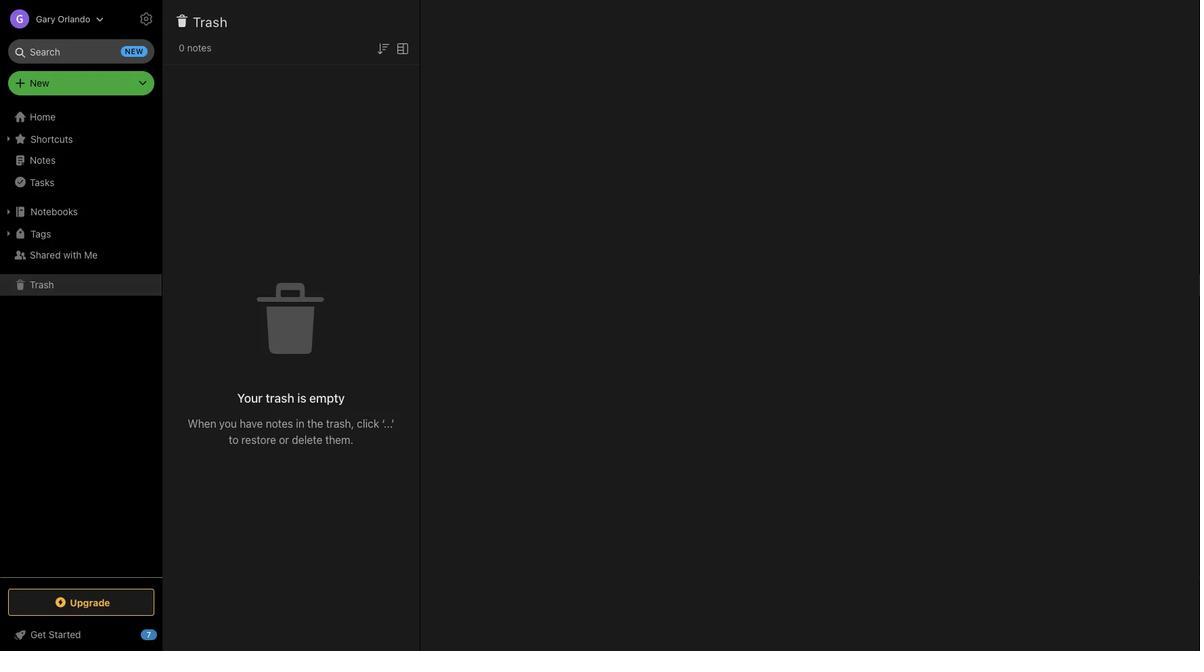 Task type: describe. For each thing, give the bounding box(es) containing it.
home link
[[0, 106, 162, 128]]

the
[[307, 417, 323, 430]]

trash
[[266, 391, 294, 405]]

View options field
[[391, 39, 411, 57]]

0 notes
[[179, 42, 212, 53]]

trash,
[[326, 417, 354, 430]]

with
[[63, 249, 82, 261]]

get started
[[30, 629, 81, 640]]

shared
[[30, 249, 61, 261]]

notes inside 'when you have notes in the trash, click '...' to restore or delete them.'
[[266, 417, 293, 430]]

empty
[[309, 391, 345, 405]]

tasks button
[[0, 171, 162, 193]]

gary orlando
[[36, 14, 90, 24]]

when you have notes in the trash, click '...' to restore or delete them.
[[188, 417, 394, 446]]

when
[[188, 417, 216, 430]]

get
[[30, 629, 46, 640]]

tasks
[[30, 177, 54, 188]]

expand notebooks image
[[3, 206, 14, 217]]

click
[[357, 417, 379, 430]]

started
[[49, 629, 81, 640]]

trash link
[[0, 274, 162, 296]]

you
[[219, 417, 237, 430]]

delete
[[292, 433, 322, 446]]

in
[[296, 417, 305, 430]]

gary
[[36, 14, 55, 24]]

note window - empty element
[[420, 0, 1200, 651]]

orlando
[[58, 14, 90, 24]]

shortcuts button
[[0, 128, 162, 150]]

new search field
[[18, 39, 148, 64]]

your
[[237, 391, 263, 405]]

is
[[297, 391, 306, 405]]

home
[[30, 111, 56, 123]]

shortcuts
[[30, 133, 73, 144]]

notes link
[[0, 150, 162, 171]]

7
[[147, 631, 151, 639]]

your trash is empty
[[237, 391, 345, 405]]

Help and Learning task checklist field
[[0, 624, 162, 646]]

tags button
[[0, 223, 162, 244]]

Search text field
[[18, 39, 145, 64]]



Task type: vqa. For each thing, say whether or not it's contained in the screenshot.
restore
yes



Task type: locate. For each thing, give the bounding box(es) containing it.
tree
[[0, 106, 162, 577]]

new button
[[8, 71, 154, 95]]

notes up or
[[266, 417, 293, 430]]

notes
[[30, 155, 56, 166]]

click to collapse image
[[157, 626, 168, 642]]

1 vertical spatial trash
[[30, 279, 54, 290]]

have
[[240, 417, 263, 430]]

them.
[[325, 433, 353, 446]]

shared with me link
[[0, 244, 162, 266]]

0 vertical spatial notes
[[187, 42, 212, 53]]

1 horizontal spatial notes
[[266, 417, 293, 430]]

notes
[[187, 42, 212, 53], [266, 417, 293, 430]]

1 vertical spatial notes
[[266, 417, 293, 430]]

upgrade button
[[8, 589, 154, 616]]

notebooks
[[30, 206, 78, 217]]

Sort options field
[[375, 39, 391, 57]]

expand tags image
[[3, 228, 14, 239]]

1 horizontal spatial trash
[[193, 14, 228, 29]]

trash down shared
[[30, 279, 54, 290]]

0 horizontal spatial trash
[[30, 279, 54, 290]]

new
[[30, 78, 49, 89]]

tree containing home
[[0, 106, 162, 577]]

notes right 0 on the top of page
[[187, 42, 212, 53]]

restore
[[241, 433, 276, 446]]

or
[[279, 433, 289, 446]]

shared with me
[[30, 249, 98, 261]]

settings image
[[138, 11, 154, 27]]

upgrade
[[70, 597, 110, 608]]

notebooks link
[[0, 201, 162, 223]]

'...'
[[382, 417, 394, 430]]

0
[[179, 42, 185, 53]]

0 horizontal spatial notes
[[187, 42, 212, 53]]

0 vertical spatial trash
[[193, 14, 228, 29]]

to
[[229, 433, 239, 446]]

trash
[[193, 14, 228, 29], [30, 279, 54, 290]]

trash up 0 notes
[[193, 14, 228, 29]]

me
[[84, 249, 98, 261]]

tags
[[30, 228, 51, 239]]

new
[[125, 47, 144, 56]]

Account field
[[0, 5, 104, 32]]



